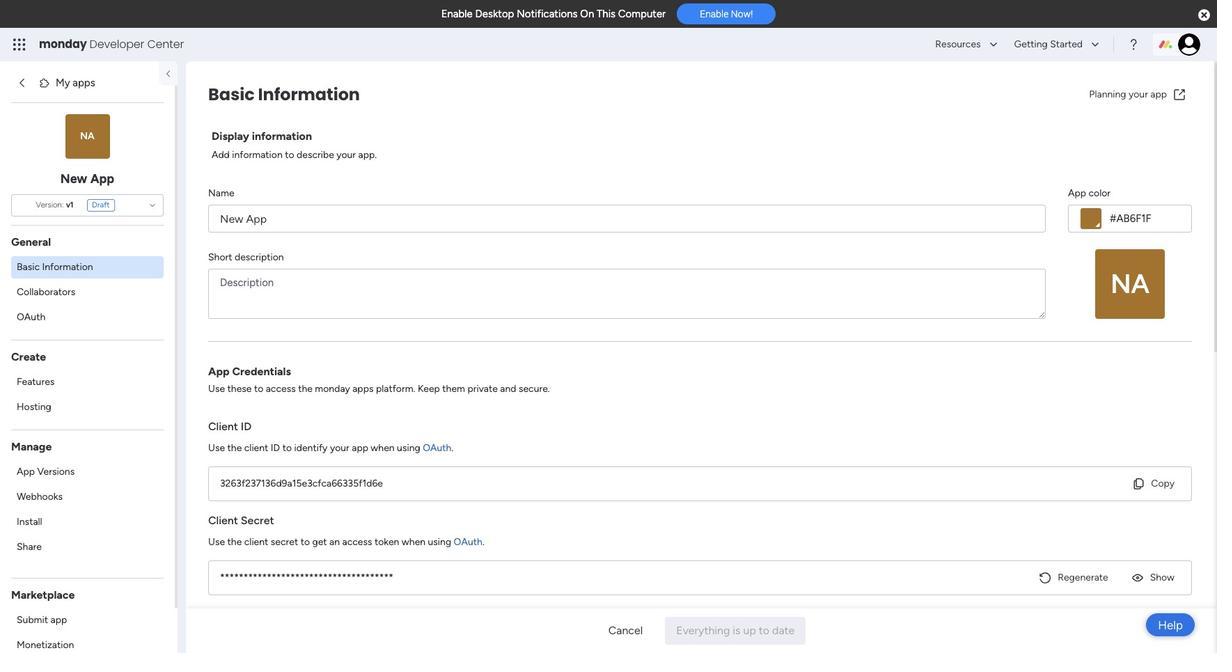 Task type: describe. For each thing, give the bounding box(es) containing it.
manage
[[11, 440, 52, 453]]

client for secret
[[244, 536, 268, 548]]

use inside app credentials use these to access the monday apps platform. keep them private and secure.
[[208, 383, 225, 395]]

1 vertical spatial access
[[342, 536, 372, 548]]

use the client secret to get an access token when using oauth .
[[208, 536, 485, 548]]

icon
[[1122, 301, 1139, 311]]

copy
[[1152, 478, 1175, 490]]

use for client secret
[[208, 536, 225, 548]]

show
[[1151, 572, 1175, 584]]

hosting
[[17, 401, 51, 413]]

#ab6f1f
[[1111, 212, 1152, 225]]

app inside the planning your app button
[[1151, 88, 1168, 100]]

monday inside app credentials use these to access the monday apps platform. keep them private and secure.
[[315, 383, 350, 395]]

and
[[500, 383, 517, 395]]

name
[[208, 187, 234, 199]]

getting
[[1015, 38, 1048, 50]]

show button
[[1126, 567, 1181, 589]]

0 horizontal spatial information
[[42, 261, 93, 273]]

kendall parks image
[[1179, 33, 1201, 56]]

client secret
[[208, 514, 274, 527]]

app up the draft
[[90, 171, 114, 186]]

collaborators
[[17, 286, 75, 298]]

0 horizontal spatial using
[[397, 442, 421, 454]]

app versions link
[[11, 461, 164, 483]]

identify
[[294, 442, 328, 454]]

basic information link
[[11, 256, 164, 278]]

notifications
[[517, 8, 578, 20]]

platform.
[[376, 383, 416, 395]]

share link
[[11, 536, 164, 558]]

app inside + add app icon
[[1136, 289, 1152, 300]]

your inside the planning your app button
[[1129, 88, 1149, 100]]

features
[[17, 376, 55, 388]]

0 vertical spatial id
[[241, 420, 252, 433]]

0 horizontal spatial na
[[80, 130, 95, 142]]

1 vertical spatial id
[[271, 442, 280, 454]]

general
[[11, 235, 51, 248]]

collaborators link
[[11, 281, 164, 303]]

app versions
[[17, 466, 75, 478]]

access inside app credentials use these to access the monday apps platform. keep them private and secure.
[[266, 383, 296, 395]]

new app
[[61, 171, 114, 186]]

app inside submit app link
[[51, 614, 67, 626]]

0 horizontal spatial oauth link
[[11, 306, 164, 328]]

to for app credentials use these to access the monday apps platform. keep them private and secure.
[[254, 383, 264, 395]]

0 horizontal spatial apps
[[73, 77, 95, 89]]

select product image
[[13, 38, 26, 52]]

:
[[62, 200, 64, 210]]

this
[[597, 8, 616, 20]]

draft
[[92, 200, 110, 210]]

planning your app
[[1090, 88, 1168, 100]]

0 vertical spatial information
[[252, 130, 312, 143]]

now!
[[731, 9, 753, 20]]

Description text field
[[208, 269, 1046, 319]]

monetization link
[[11, 634, 164, 654]]

cancel
[[609, 624, 643, 637]]

desktop
[[475, 8, 514, 20]]

display
[[212, 130, 249, 143]]

0 vertical spatial information
[[258, 83, 360, 106]]

1 horizontal spatial na
[[1111, 268, 1150, 300]]

versions
[[37, 466, 75, 478]]

use the client id to identify your app when using oauth .
[[208, 442, 454, 454]]

submit
[[17, 614, 48, 626]]

app for credentials
[[208, 365, 230, 378]]

version :
[[36, 200, 64, 210]]

app right identify
[[352, 442, 368, 454]]

center
[[147, 36, 184, 52]]

webhooks link
[[11, 486, 164, 508]]

client for client id
[[208, 420, 238, 433]]

copy button
[[1127, 473, 1181, 495]]

short description
[[208, 252, 284, 263]]

1 horizontal spatial using
[[428, 536, 452, 548]]

credentials
[[232, 365, 291, 378]]

client for id
[[244, 442, 268, 454]]

*************************************
[[220, 572, 394, 584]]

these
[[227, 383, 252, 395]]

my apps
[[56, 77, 95, 89]]

app credentials use these to access the monday apps platform. keep them private and secure.
[[208, 365, 550, 395]]

Name text field
[[208, 205, 1046, 233]]

secret
[[241, 514, 274, 527]]

webhooks
[[17, 491, 63, 503]]

+
[[1110, 289, 1115, 300]]

keep
[[418, 383, 440, 395]]

help
[[1159, 618, 1184, 632]]

the for secret
[[227, 536, 242, 548]]

submit app
[[17, 614, 67, 626]]

0 vertical spatial basic
[[208, 83, 255, 106]]

on
[[581, 8, 594, 20]]

1 vertical spatial oauth
[[423, 442, 452, 454]]

help button
[[1147, 614, 1196, 637]]

share
[[17, 541, 42, 553]]

enable for enable now!
[[700, 9, 729, 20]]



Task type: locate. For each thing, give the bounding box(es) containing it.
0 horizontal spatial add
[[212, 149, 230, 161]]

1 horizontal spatial add
[[1118, 289, 1134, 300]]

create
[[11, 350, 46, 363]]

resources
[[936, 38, 981, 50]]

1 vertical spatial when
[[402, 536, 426, 548]]

to for use the client id to identify your app when using oauth .
[[283, 442, 292, 454]]

started
[[1051, 38, 1083, 50]]

help image
[[1127, 38, 1141, 52]]

monetization
[[17, 639, 74, 651]]

basic inside basic information link
[[17, 261, 40, 273]]

to for use the client secret to get an access token when using oauth .
[[301, 536, 310, 548]]

using down platform.
[[397, 442, 421, 454]]

1 vertical spatial client
[[208, 514, 238, 527]]

1 vertical spatial apps
[[353, 383, 374, 395]]

1 horizontal spatial information
[[258, 83, 360, 106]]

1 horizontal spatial basic
[[208, 83, 255, 106]]

your
[[1129, 88, 1149, 100], [337, 149, 356, 161], [330, 442, 350, 454]]

0 vertical spatial access
[[266, 383, 296, 395]]

color
[[1089, 187, 1111, 199]]

your for information
[[337, 149, 356, 161]]

marketplace
[[11, 588, 75, 602]]

display information add information to describe your app.
[[212, 130, 377, 161]]

app down the manage
[[17, 466, 35, 478]]

describe
[[297, 149, 334, 161]]

basic up "display" at the top
[[208, 83, 255, 106]]

add inside + add app icon
[[1118, 289, 1134, 300]]

install
[[17, 516, 42, 528]]

1 vertical spatial oauth link
[[423, 442, 452, 454]]

developer
[[90, 36, 144, 52]]

use for client id
[[208, 442, 225, 454]]

1 vertical spatial your
[[337, 149, 356, 161]]

0 vertical spatial when
[[371, 442, 395, 454]]

basic
[[208, 83, 255, 106], [17, 261, 40, 273]]

0 horizontal spatial enable
[[441, 8, 473, 20]]

to left describe
[[285, 149, 294, 161]]

0 horizontal spatial oauth
[[17, 311, 45, 323]]

id left identify
[[271, 442, 280, 454]]

basic down 'general'
[[17, 261, 40, 273]]

0 vertical spatial using
[[397, 442, 421, 454]]

enable now!
[[700, 9, 753, 20]]

0 horizontal spatial basic
[[17, 261, 40, 273]]

regenerate
[[1058, 572, 1109, 584]]

3263f237136d9a15e3cfca66335f1d6e
[[220, 478, 383, 490]]

getting started button
[[1006, 33, 1106, 56]]

app.
[[358, 149, 377, 161]]

description
[[235, 252, 284, 263]]

install link
[[11, 511, 164, 533]]

app inside app credentials use these to access the monday apps platform. keep them private and secure.
[[208, 365, 230, 378]]

the up identify
[[298, 383, 313, 395]]

id down the these in the bottom of the page
[[241, 420, 252, 433]]

planning
[[1090, 88, 1127, 100]]

monday up my
[[39, 36, 87, 52]]

enable left desktop
[[441, 8, 473, 20]]

to inside display information add information to describe your app.
[[285, 149, 294, 161]]

2 use from the top
[[208, 442, 225, 454]]

hosting link
[[11, 396, 164, 418]]

use
[[208, 383, 225, 395], [208, 442, 225, 454], [208, 536, 225, 548]]

basic information up collaborators
[[17, 261, 93, 273]]

1 client from the top
[[244, 442, 268, 454]]

0 horizontal spatial monday
[[39, 36, 87, 52]]

2 horizontal spatial oauth link
[[454, 536, 483, 548]]

2 client from the top
[[208, 514, 238, 527]]

0 horizontal spatial when
[[371, 442, 395, 454]]

1 vertical spatial .
[[483, 536, 485, 548]]

your for the
[[330, 442, 350, 454]]

na
[[80, 130, 95, 142], [1111, 268, 1150, 300]]

basic information up display information add information to describe your app.
[[208, 83, 360, 106]]

oauth link for client secret
[[454, 536, 483, 548]]

0 vertical spatial add
[[212, 149, 230, 161]]

0 vertical spatial na
[[80, 130, 95, 142]]

cancel button
[[598, 617, 654, 645]]

0 vertical spatial your
[[1129, 88, 1149, 100]]

1 vertical spatial client
[[244, 536, 268, 548]]

your right identify
[[330, 442, 350, 454]]

information up display information add information to describe your app.
[[258, 83, 360, 106]]

monday developer center
[[39, 36, 184, 52]]

submit app link
[[11, 609, 164, 632]]

app up icon
[[1136, 289, 1152, 300]]

1 horizontal spatial apps
[[353, 383, 374, 395]]

using right token
[[428, 536, 452, 548]]

1 vertical spatial basic
[[17, 261, 40, 273]]

1 vertical spatial use
[[208, 442, 225, 454]]

oauth link for client id
[[423, 442, 452, 454]]

1 horizontal spatial .
[[483, 536, 485, 548]]

to left get at the left
[[301, 536, 310, 548]]

oauth inside oauth 'link'
[[17, 311, 45, 323]]

enable inside button
[[700, 9, 729, 20]]

app
[[90, 171, 114, 186], [1069, 187, 1087, 199], [208, 365, 230, 378], [17, 466, 35, 478]]

when right token
[[402, 536, 426, 548]]

monday up the use the client id to identify your app when using oauth .
[[315, 383, 350, 395]]

1 vertical spatial information
[[232, 149, 283, 161]]

monday
[[39, 36, 87, 52], [315, 383, 350, 395]]

the for id
[[227, 442, 242, 454]]

client down secret on the bottom of page
[[244, 536, 268, 548]]

your left app.
[[337, 149, 356, 161]]

information down "display" at the top
[[232, 149, 283, 161]]

oauth link
[[11, 306, 164, 328], [423, 442, 452, 454], [454, 536, 483, 548]]

0 vertical spatial the
[[298, 383, 313, 395]]

id
[[241, 420, 252, 433], [271, 442, 280, 454]]

1 vertical spatial monday
[[315, 383, 350, 395]]

use left the these in the bottom of the page
[[208, 383, 225, 395]]

2 client from the top
[[244, 536, 268, 548]]

.
[[452, 442, 454, 454], [483, 536, 485, 548]]

client id
[[208, 420, 252, 433]]

apps inside app credentials use these to access the monday apps platform. keep them private and secure.
[[353, 383, 374, 395]]

planning your app button
[[1084, 84, 1193, 106]]

your right planning
[[1129, 88, 1149, 100]]

use down client id
[[208, 442, 225, 454]]

v1
[[66, 200, 74, 210]]

2 vertical spatial oauth link
[[454, 536, 483, 548]]

1 horizontal spatial access
[[342, 536, 372, 548]]

client down client id
[[244, 442, 268, 454]]

to for display information add information to describe your app.
[[285, 149, 294, 161]]

add up icon
[[1118, 289, 1134, 300]]

0 vertical spatial monday
[[39, 36, 87, 52]]

2 vertical spatial the
[[227, 536, 242, 548]]

app right planning
[[1151, 88, 1168, 100]]

1 use from the top
[[208, 383, 225, 395]]

0 horizontal spatial access
[[266, 383, 296, 395]]

information up describe
[[252, 130, 312, 143]]

information
[[258, 83, 360, 106], [42, 261, 93, 273]]

the down client id
[[227, 442, 242, 454]]

app color
[[1069, 187, 1111, 199]]

apps right my
[[73, 77, 95, 89]]

get
[[312, 536, 327, 548]]

0 horizontal spatial .
[[452, 442, 454, 454]]

my
[[56, 77, 70, 89]]

2 horizontal spatial oauth
[[454, 536, 483, 548]]

+ add app icon
[[1110, 289, 1152, 311]]

enable for enable desktop notifications on this computer
[[441, 8, 473, 20]]

version
[[36, 200, 62, 210]]

1 horizontal spatial id
[[271, 442, 280, 454]]

to left identify
[[283, 442, 292, 454]]

app
[[1151, 88, 1168, 100], [1136, 289, 1152, 300], [352, 442, 368, 454], [51, 614, 67, 626]]

1 vertical spatial basic information
[[17, 261, 93, 273]]

dapulse close image
[[1199, 8, 1211, 22]]

app for color
[[1069, 187, 1087, 199]]

add
[[212, 149, 230, 161], [1118, 289, 1134, 300]]

client
[[244, 442, 268, 454], [244, 536, 268, 548]]

apps left platform.
[[353, 383, 374, 395]]

1 horizontal spatial monday
[[315, 383, 350, 395]]

na up new app
[[80, 130, 95, 142]]

0 vertical spatial oauth link
[[11, 306, 164, 328]]

1 horizontal spatial when
[[402, 536, 426, 548]]

regenerate button
[[1033, 567, 1114, 589]]

basic information
[[208, 83, 360, 106], [17, 261, 93, 273]]

to
[[285, 149, 294, 161], [254, 383, 264, 395], [283, 442, 292, 454], [301, 536, 310, 548]]

when down platform.
[[371, 442, 395, 454]]

enable now! button
[[677, 4, 776, 25]]

your inside display information add information to describe your app.
[[337, 149, 356, 161]]

getting started
[[1015, 38, 1083, 50]]

short
[[208, 252, 232, 263]]

features link
[[11, 371, 164, 393]]

0 vertical spatial client
[[244, 442, 268, 454]]

the inside app credentials use these to access the monday apps platform. keep them private and secure.
[[298, 383, 313, 395]]

2 vertical spatial use
[[208, 536, 225, 548]]

app up the these in the bottom of the page
[[208, 365, 230, 378]]

client for client secret
[[208, 514, 238, 527]]

1 vertical spatial na
[[1111, 268, 1150, 300]]

resources button
[[927, 33, 1004, 56]]

na up icon
[[1111, 268, 1150, 300]]

enable left now!
[[700, 9, 729, 20]]

2 vertical spatial your
[[330, 442, 350, 454]]

0 vertical spatial oauth
[[17, 311, 45, 323]]

1 horizontal spatial enable
[[700, 9, 729, 20]]

1 client from the top
[[208, 420, 238, 433]]

1 vertical spatial information
[[42, 261, 93, 273]]

app right submit
[[51, 614, 67, 626]]

client left secret on the bottom of page
[[208, 514, 238, 527]]

0 horizontal spatial id
[[241, 420, 252, 433]]

use down client secret
[[208, 536, 225, 548]]

0 vertical spatial client
[[208, 420, 238, 433]]

the
[[298, 383, 313, 395], [227, 442, 242, 454], [227, 536, 242, 548]]

add inside display information add information to describe your app.
[[212, 149, 230, 161]]

information up collaborators link
[[42, 261, 93, 273]]

3 use from the top
[[208, 536, 225, 548]]

0 vertical spatial basic information
[[208, 83, 360, 106]]

access right an
[[342, 536, 372, 548]]

the down client secret
[[227, 536, 242, 548]]

1 vertical spatial add
[[1118, 289, 1134, 300]]

2 vertical spatial oauth
[[454, 536, 483, 548]]

app inside 'link'
[[17, 466, 35, 478]]

0 vertical spatial use
[[208, 383, 225, 395]]

client
[[208, 420, 238, 433], [208, 514, 238, 527]]

app for versions
[[17, 466, 35, 478]]

0 vertical spatial .
[[452, 442, 454, 454]]

enable desktop notifications on this computer
[[441, 8, 666, 20]]

apps
[[73, 77, 95, 89], [353, 383, 374, 395]]

computer
[[619, 8, 666, 20]]

using
[[397, 442, 421, 454], [428, 536, 452, 548]]

to inside app credentials use these to access the monday apps platform. keep them private and secure.
[[254, 383, 264, 395]]

to down credentials
[[254, 383, 264, 395]]

enable
[[441, 8, 473, 20], [700, 9, 729, 20]]

app left color
[[1069, 187, 1087, 199]]

0 horizontal spatial basic information
[[17, 261, 93, 273]]

secret
[[271, 536, 298, 548]]

access down credentials
[[266, 383, 296, 395]]

secure.
[[519, 383, 550, 395]]

token
[[375, 536, 399, 548]]

1 horizontal spatial oauth
[[423, 442, 452, 454]]

0 vertical spatial apps
[[73, 77, 95, 89]]

new
[[61, 171, 87, 186]]

1 horizontal spatial basic information
[[208, 83, 360, 106]]

them
[[443, 383, 465, 395]]

1 horizontal spatial oauth link
[[423, 442, 452, 454]]

add down "display" at the top
[[212, 149, 230, 161]]

private
[[468, 383, 498, 395]]

an
[[330, 536, 340, 548]]

1 vertical spatial the
[[227, 442, 242, 454]]

1 vertical spatial using
[[428, 536, 452, 548]]

client down the these in the bottom of the page
[[208, 420, 238, 433]]



Task type: vqa. For each thing, say whether or not it's contained in the screenshot.
the lottie animation "image"
no



